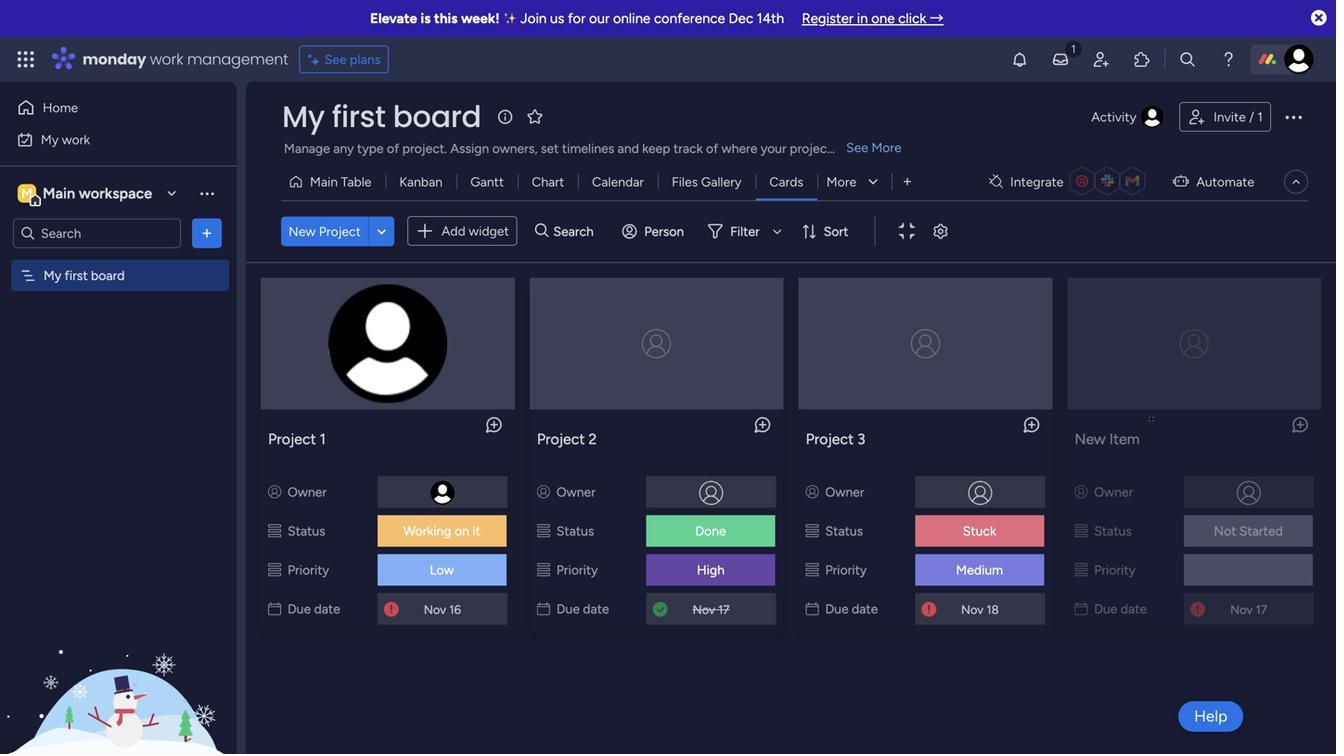 Task type: locate. For each thing, give the bounding box(es) containing it.
2 nov 17 from the left
[[1231, 603, 1268, 618]]

1 horizontal spatial dapulse person column image
[[537, 484, 550, 500]]

my up the manage
[[282, 96, 325, 137]]

1 vertical spatial work
[[62, 132, 90, 148]]

my
[[282, 96, 325, 137], [41, 132, 59, 148], [44, 268, 61, 284]]

invite members image
[[1092, 50, 1111, 69]]

1 vertical spatial new
[[1075, 431, 1106, 448]]

add widget button
[[407, 216, 518, 246]]

4 status from the left
[[1094, 523, 1132, 539]]

new left item
[[1075, 431, 1106, 448]]

17 down high
[[718, 603, 730, 618]]

dapulse person column image down project 3
[[806, 484, 819, 500]]

my down search in workspace field
[[44, 268, 61, 284]]

1 vertical spatial board
[[91, 268, 125, 284]]

v2 status outline image
[[268, 562, 281, 578], [806, 562, 819, 578]]

my down home
[[41, 132, 59, 148]]

main for main workspace
[[43, 185, 75, 202]]

nov 16
[[424, 603, 461, 618]]

online
[[613, 10, 651, 27]]

nov 17 for done
[[693, 603, 730, 618]]

dapulse person column image down project 1
[[268, 484, 281, 500]]

see up more button
[[846, 140, 869, 155]]

v2 overdue deadline image for working on it
[[384, 601, 399, 619]]

for
[[568, 10, 586, 27]]

1 17 from the left
[[718, 603, 730, 618]]

due for 3
[[826, 601, 849, 617]]

main for main table
[[310, 174, 338, 190]]

1 horizontal spatial of
[[706, 141, 718, 156]]

due
[[288, 601, 311, 617], [557, 601, 580, 617], [826, 601, 849, 617], [1094, 601, 1118, 617]]

not started
[[1214, 523, 1283, 539]]

integrate
[[1011, 174, 1064, 190]]

0 vertical spatial my first board
[[282, 96, 481, 137]]

0 horizontal spatial v2 calendar view small outline image
[[268, 601, 281, 617]]

register in one click → link
[[802, 10, 944, 27]]

4 owner from the left
[[1094, 484, 1133, 500]]

2 horizontal spatial v2 calendar view small outline image
[[1075, 601, 1088, 617]]

of right track
[[706, 141, 718, 156]]

2 nov from the left
[[693, 603, 715, 618]]

3
[[858, 431, 866, 448]]

first
[[332, 96, 386, 137], [65, 268, 88, 284]]

work inside my work 'button'
[[62, 132, 90, 148]]

new project button
[[281, 216, 368, 246]]

options image right "/"
[[1283, 106, 1305, 128]]

medium
[[956, 562, 1003, 578]]

keep
[[642, 141, 670, 156]]

see for see plans
[[325, 52, 347, 67]]

due for 2
[[557, 601, 580, 617]]

0 vertical spatial board
[[393, 96, 481, 137]]

options image
[[1283, 106, 1305, 128], [198, 224, 216, 243]]

status down project 1
[[288, 523, 325, 539]]

1 horizontal spatial 1
[[1258, 109, 1263, 125]]

4 due from the left
[[1094, 601, 1118, 617]]

filter
[[731, 223, 760, 239]]

help image
[[1219, 50, 1238, 69]]

home
[[43, 100, 78, 116]]

see
[[325, 52, 347, 67], [846, 140, 869, 155]]

4 date from the left
[[1121, 601, 1147, 617]]

person
[[644, 223, 684, 239]]

0 horizontal spatial v2 overdue deadline image
[[384, 601, 399, 619]]

files gallery
[[672, 174, 742, 190]]

files gallery button
[[658, 167, 756, 197]]

1 due from the left
[[288, 601, 311, 617]]

nov left the 18
[[961, 603, 984, 618]]

main left the table
[[310, 174, 338, 190]]

options image down workspace options icon
[[198, 224, 216, 243]]

1 horizontal spatial options image
[[1283, 106, 1305, 128]]

v2 overdue deadline image for not started
[[1191, 601, 1206, 619]]

nov 17 down not started
[[1231, 603, 1268, 618]]

owner down project 1
[[288, 484, 327, 500]]

2 priority from the left
[[557, 562, 598, 578]]

my work button
[[11, 125, 200, 155]]

→
[[930, 10, 944, 27]]

work right monday
[[150, 49, 183, 70]]

collapse board header image
[[1289, 174, 1304, 189]]

1 v2 overdue deadline image from the left
[[384, 601, 399, 619]]

widget
[[469, 223, 509, 239]]

1 vertical spatial my first board
[[44, 268, 125, 284]]

0 vertical spatial see
[[325, 52, 347, 67]]

more inside more button
[[827, 174, 857, 190]]

main inside workspace selection element
[[43, 185, 75, 202]]

1 horizontal spatial work
[[150, 49, 183, 70]]

autopilot image
[[1173, 169, 1189, 193]]

workspace image
[[18, 183, 36, 204]]

0 vertical spatial more
[[872, 140, 902, 155]]

1 owner from the left
[[288, 484, 327, 500]]

3 date from the left
[[852, 601, 878, 617]]

calendar
[[592, 174, 644, 190]]

new for new project
[[289, 223, 316, 239]]

dapulse person column image down new item
[[1075, 484, 1088, 500]]

activity button
[[1084, 102, 1172, 132]]

see more
[[846, 140, 902, 155]]

priority
[[288, 562, 329, 578], [557, 562, 598, 578], [826, 562, 867, 578], [1094, 562, 1136, 578]]

where
[[722, 141, 758, 156]]

status down project 2
[[557, 523, 594, 539]]

3 due date from the left
[[826, 601, 878, 617]]

nov left 16 at the bottom of the page
[[424, 603, 446, 618]]

0 horizontal spatial my first board
[[44, 268, 125, 284]]

dapulse person column image
[[806, 484, 819, 500], [1075, 484, 1088, 500]]

work
[[150, 49, 183, 70], [62, 132, 90, 148]]

1 due date from the left
[[288, 601, 340, 617]]

main right workspace icon
[[43, 185, 75, 202]]

v2 calendar view small outline image
[[268, 601, 281, 617], [537, 601, 550, 617], [1075, 601, 1088, 617]]

1 v2 calendar view small outline image from the left
[[268, 601, 281, 617]]

see plans
[[325, 52, 381, 67]]

0 horizontal spatial v2 status outline image
[[268, 562, 281, 578]]

v2 status outline image for working on it
[[268, 523, 281, 539]]

status
[[288, 523, 325, 539], [557, 523, 594, 539], [826, 523, 863, 539], [1094, 523, 1132, 539]]

1 dapulse person column image from the left
[[806, 484, 819, 500]]

manage any type of project. assign owners, set timelines and keep track of where your project stands.
[[284, 141, 876, 156]]

1 nov from the left
[[424, 603, 446, 618]]

1 nov 17 from the left
[[693, 603, 730, 618]]

of right type
[[387, 141, 399, 156]]

0 vertical spatial first
[[332, 96, 386, 137]]

new inside new project button
[[289, 223, 316, 239]]

status for 2
[[557, 523, 594, 539]]

3 priority from the left
[[826, 562, 867, 578]]

nov for project 2
[[693, 603, 715, 618]]

0 horizontal spatial board
[[91, 268, 125, 284]]

2 dapulse person column image from the left
[[537, 484, 550, 500]]

see left plans
[[325, 52, 347, 67]]

2 status from the left
[[557, 523, 594, 539]]

board
[[393, 96, 481, 137], [91, 268, 125, 284]]

1 priority from the left
[[288, 562, 329, 578]]

workspace options image
[[198, 184, 216, 203]]

new for new item
[[1075, 431, 1106, 448]]

0 horizontal spatial dapulse person column image
[[268, 484, 281, 500]]

1 horizontal spatial v2 status outline image
[[806, 562, 819, 578]]

1 vertical spatial more
[[827, 174, 857, 190]]

1 status from the left
[[288, 523, 325, 539]]

3 status from the left
[[826, 523, 863, 539]]

3 due from the left
[[826, 601, 849, 617]]

main inside main table button
[[310, 174, 338, 190]]

more
[[872, 140, 902, 155], [827, 174, 857, 190]]

v2 status outline image for project 3
[[806, 562, 819, 578]]

v2 overdue deadline image
[[922, 601, 937, 619]]

owner for 1
[[288, 484, 327, 500]]

priority for 1
[[288, 562, 329, 578]]

us
[[550, 10, 564, 27]]

status down project 3
[[826, 523, 863, 539]]

1 horizontal spatial v2 overdue deadline image
[[1191, 601, 1206, 619]]

monday work management
[[83, 49, 288, 70]]

0 horizontal spatial nov 17
[[693, 603, 730, 618]]

0 horizontal spatial more
[[827, 174, 857, 190]]

owner
[[288, 484, 327, 500], [557, 484, 596, 500], [826, 484, 865, 500], [1094, 484, 1133, 500]]

my first board down search in workspace field
[[44, 268, 125, 284]]

project
[[319, 223, 361, 239], [268, 431, 316, 448], [537, 431, 585, 448], [806, 431, 854, 448]]

17
[[718, 603, 730, 618], [1256, 603, 1268, 618]]

status down new item
[[1094, 523, 1132, 539]]

more down stands. on the top of page
[[827, 174, 857, 190]]

dapulse person column image for project 1
[[268, 484, 281, 500]]

1 horizontal spatial v2 calendar view small outline image
[[537, 601, 550, 617]]

1
[[1258, 109, 1263, 125], [320, 431, 326, 448]]

our
[[589, 10, 610, 27]]

2 v2 calendar view small outline image from the left
[[537, 601, 550, 617]]

more up more button
[[872, 140, 902, 155]]

0 horizontal spatial dapulse person column image
[[806, 484, 819, 500]]

2 due from the left
[[557, 601, 580, 617]]

0 horizontal spatial options image
[[198, 224, 216, 243]]

2 owner from the left
[[557, 484, 596, 500]]

0 horizontal spatial 17
[[718, 603, 730, 618]]

Search field
[[549, 218, 604, 244]]

0 horizontal spatial see
[[325, 52, 347, 67]]

first down search in workspace field
[[65, 268, 88, 284]]

card cover image image
[[273, 285, 502, 403], [642, 329, 672, 359], [911, 329, 940, 359], [1180, 329, 1209, 359]]

monday
[[83, 49, 146, 70]]

1 horizontal spatial 17
[[1256, 603, 1268, 618]]

due for 1
[[288, 601, 311, 617]]

board down search in workspace field
[[91, 268, 125, 284]]

search everything image
[[1179, 50, 1197, 69]]

show board description image
[[494, 108, 517, 126]]

notifications image
[[1011, 50, 1029, 69]]

v2 calendar view small outline image for project 1
[[268, 601, 281, 617]]

add to favorites image
[[526, 107, 544, 126]]

select product image
[[17, 50, 35, 69]]

started
[[1240, 523, 1283, 539]]

row group
[[253, 271, 1329, 647]]

first up type
[[332, 96, 386, 137]]

working on it
[[403, 523, 481, 539]]

cards
[[770, 174, 804, 190]]

dapulse person column image down project 2
[[537, 484, 550, 500]]

1 horizontal spatial my first board
[[282, 96, 481, 137]]

2 v2 overdue deadline image from the left
[[1191, 601, 1206, 619]]

main workspace
[[43, 185, 152, 202]]

new down main table button
[[289, 223, 316, 239]]

0 horizontal spatial 1
[[320, 431, 326, 448]]

option
[[0, 259, 237, 263]]

0 vertical spatial new
[[289, 223, 316, 239]]

project for project 2
[[537, 431, 585, 448]]

1 v2 status outline image from the left
[[268, 562, 281, 578]]

project 2
[[537, 431, 597, 448]]

owner down project 3
[[826, 484, 865, 500]]

work down home
[[62, 132, 90, 148]]

new
[[289, 223, 316, 239], [1075, 431, 1106, 448]]

project inside button
[[319, 223, 361, 239]]

see more link
[[845, 138, 904, 157]]

1 horizontal spatial new
[[1075, 431, 1106, 448]]

1 horizontal spatial see
[[846, 140, 869, 155]]

type
[[357, 141, 384, 156]]

1 vertical spatial options image
[[198, 224, 216, 243]]

2 dapulse person column image from the left
[[1075, 484, 1088, 500]]

v2 status outline image for project 1
[[268, 562, 281, 578]]

3 nov from the left
[[961, 603, 984, 618]]

1 dapulse person column image from the left
[[268, 484, 281, 500]]

3 owner from the left
[[826, 484, 865, 500]]

1 vertical spatial see
[[846, 140, 869, 155]]

lottie animation image
[[0, 567, 237, 755]]

management
[[187, 49, 288, 70]]

1 horizontal spatial dapulse person column image
[[1075, 484, 1088, 500]]

2 date from the left
[[583, 601, 609, 617]]

0 vertical spatial 1
[[1258, 109, 1263, 125]]

0 horizontal spatial of
[[387, 141, 399, 156]]

nov down not started
[[1231, 603, 1253, 618]]

on
[[455, 523, 469, 539]]

nov 17 down high
[[693, 603, 730, 618]]

owner for 3
[[826, 484, 865, 500]]

v2 status outline image
[[268, 523, 281, 539], [537, 523, 550, 539], [806, 523, 819, 539], [1075, 523, 1088, 539], [537, 562, 550, 578], [1075, 562, 1088, 578]]

0 horizontal spatial new
[[289, 223, 316, 239]]

1 vertical spatial first
[[65, 268, 88, 284]]

1 horizontal spatial more
[[872, 140, 902, 155]]

2 17 from the left
[[1256, 603, 1268, 618]]

register
[[802, 10, 854, 27]]

new item
[[1075, 431, 1140, 448]]

17 for done
[[718, 603, 730, 618]]

dapulse person column image
[[268, 484, 281, 500], [537, 484, 550, 500]]

0 horizontal spatial first
[[65, 268, 88, 284]]

v2 calendar view small outline image
[[806, 601, 819, 617]]

0 vertical spatial work
[[150, 49, 183, 70]]

owner down new item
[[1094, 484, 1133, 500]]

1 date from the left
[[314, 601, 340, 617]]

see plans button
[[299, 45, 389, 73]]

track
[[674, 141, 703, 156]]

1 horizontal spatial main
[[310, 174, 338, 190]]

0 horizontal spatial main
[[43, 185, 75, 202]]

nov down high
[[693, 603, 715, 618]]

my first board up type
[[282, 96, 481, 137]]

status for 3
[[826, 523, 863, 539]]

my inside my first board list box
[[44, 268, 61, 284]]

nov 17
[[693, 603, 730, 618], [1231, 603, 1268, 618]]

date for 1
[[314, 601, 340, 617]]

17 down started
[[1256, 603, 1268, 618]]

4 priority from the left
[[1094, 562, 1136, 578]]

high
[[697, 562, 725, 578]]

owner down project 2
[[557, 484, 596, 500]]

date
[[314, 601, 340, 617], [583, 601, 609, 617], [852, 601, 878, 617], [1121, 601, 1147, 617]]

project 3
[[806, 431, 866, 448]]

board up project.
[[393, 96, 481, 137]]

due date
[[288, 601, 340, 617], [557, 601, 609, 617], [826, 601, 878, 617], [1094, 601, 1147, 617]]

v2 overdue deadline image
[[384, 601, 399, 619], [1191, 601, 1206, 619]]

stuck
[[963, 523, 997, 539]]

2 due date from the left
[[557, 601, 609, 617]]

0 horizontal spatial work
[[62, 132, 90, 148]]

card cover image image for stuck
[[911, 329, 940, 359]]

chart
[[532, 174, 564, 190]]

2 v2 status outline image from the left
[[806, 562, 819, 578]]

see inside button
[[325, 52, 347, 67]]

1 horizontal spatial nov 17
[[1231, 603, 1268, 618]]



Task type: describe. For each thing, give the bounding box(es) containing it.
elevate
[[370, 10, 417, 27]]

new project
[[289, 223, 361, 239]]

one
[[872, 10, 895, 27]]

timelines
[[562, 141, 615, 156]]

item
[[1110, 431, 1140, 448]]

dapulse person column image for stuck
[[806, 484, 819, 500]]

card cover image image for done
[[642, 329, 672, 359]]

v2 status outline image for stuck
[[806, 523, 819, 539]]

date for 2
[[583, 601, 609, 617]]

activity
[[1092, 109, 1137, 125]]

v2 status outline image for done
[[537, 523, 550, 539]]

main table
[[310, 174, 372, 190]]

calendar button
[[578, 167, 658, 197]]

add widget
[[442, 223, 509, 239]]

gantt
[[470, 174, 504, 190]]

more button
[[818, 167, 892, 197]]

18
[[987, 603, 999, 618]]

manage
[[284, 141, 330, 156]]

v2 calendar view small outline image for project 2
[[537, 601, 550, 617]]

my first board inside list box
[[44, 268, 125, 284]]

owner for 2
[[557, 484, 596, 500]]

Search in workspace field
[[39, 223, 155, 244]]

workspace selection element
[[18, 182, 155, 206]]

due date for 3
[[826, 601, 878, 617]]

join
[[521, 10, 547, 27]]

dapulse person column image for project 2
[[537, 484, 550, 500]]

apps image
[[1133, 50, 1152, 69]]

14th
[[757, 10, 784, 27]]

nov 17 for not started
[[1231, 603, 1268, 618]]

my work
[[41, 132, 90, 148]]

files
[[672, 174, 698, 190]]

My first board field
[[277, 96, 486, 137]]

board inside list box
[[91, 268, 125, 284]]

project
[[790, 141, 832, 156]]

help button
[[1179, 702, 1244, 732]]

priority for 2
[[557, 562, 598, 578]]

sort
[[824, 223, 849, 239]]

16
[[449, 603, 461, 618]]

work for monday
[[150, 49, 183, 70]]

sort button
[[794, 216, 860, 246]]

3 v2 calendar view small outline image from the left
[[1075, 601, 1088, 617]]

date for 3
[[852, 601, 878, 617]]

click
[[898, 10, 927, 27]]

arrow down image
[[766, 220, 789, 242]]

inbox image
[[1051, 50, 1070, 69]]

home button
[[11, 93, 200, 123]]

invite / 1 button
[[1180, 102, 1271, 132]]

first inside list box
[[65, 268, 88, 284]]

dapulse person column image for not started
[[1075, 484, 1088, 500]]

add view image
[[904, 175, 911, 189]]

1 of from the left
[[387, 141, 399, 156]]

owners,
[[492, 141, 538, 156]]

1 horizontal spatial board
[[393, 96, 481, 137]]

v2 status outline image for not started
[[1075, 523, 1088, 539]]

nov for project 3
[[961, 603, 984, 618]]

v2 search image
[[535, 221, 549, 242]]

project 1
[[268, 431, 326, 448]]

in
[[857, 10, 868, 27]]

assign
[[450, 141, 489, 156]]

automate
[[1197, 174, 1255, 190]]

2
[[589, 431, 597, 448]]

angle down image
[[377, 224, 386, 238]]

4 due date from the left
[[1094, 601, 1147, 617]]

project for project 1
[[268, 431, 316, 448]]

due date for 2
[[557, 601, 609, 617]]

0 vertical spatial options image
[[1283, 106, 1305, 128]]

/
[[1249, 109, 1255, 125]]

✨
[[503, 10, 517, 27]]

table
[[341, 174, 372, 190]]

17 for not started
[[1256, 603, 1268, 618]]

v2 done deadline image
[[653, 601, 668, 619]]

any
[[333, 141, 354, 156]]

john smith image
[[1284, 45, 1314, 74]]

due date for 1
[[288, 601, 340, 617]]

v2 status outline image for high
[[537, 562, 550, 578]]

project.
[[402, 141, 447, 156]]

is
[[421, 10, 431, 27]]

2 of from the left
[[706, 141, 718, 156]]

elevate is this week! ✨ join us for our online conference dec 14th
[[370, 10, 784, 27]]

nov for project 1
[[424, 603, 446, 618]]

person button
[[615, 216, 695, 246]]

1 inside invite / 1 button
[[1258, 109, 1263, 125]]

4 nov from the left
[[1231, 603, 1253, 618]]

gantt button
[[457, 167, 518, 197]]

kanban
[[399, 174, 443, 190]]

my inside my work 'button'
[[41, 132, 59, 148]]

set
[[541, 141, 559, 156]]

and
[[618, 141, 639, 156]]

chart button
[[518, 167, 578, 197]]

1 vertical spatial 1
[[320, 431, 326, 448]]

1 image
[[1065, 38, 1082, 59]]

dec
[[729, 10, 754, 27]]

see for see more
[[846, 140, 869, 155]]

week!
[[461, 10, 500, 27]]

not
[[1214, 523, 1237, 539]]

cards button
[[756, 167, 818, 197]]

stands.
[[835, 141, 876, 156]]

invite
[[1214, 109, 1246, 125]]

1 horizontal spatial first
[[332, 96, 386, 137]]

lottie animation element
[[0, 567, 237, 755]]

invite / 1
[[1214, 109, 1263, 125]]

gallery
[[701, 174, 742, 190]]

done
[[695, 523, 726, 539]]

it
[[473, 523, 481, 539]]

add
[[442, 223, 466, 239]]

main table button
[[281, 167, 386, 197]]

row group containing project 1
[[253, 271, 1329, 647]]

working
[[403, 523, 451, 539]]

conference
[[654, 10, 725, 27]]

dapulse integrations image
[[989, 175, 1003, 189]]

nov 18
[[961, 603, 999, 618]]

this
[[434, 10, 458, 27]]

filter button
[[701, 216, 789, 246]]

workspace
[[79, 185, 152, 202]]

plans
[[350, 52, 381, 67]]

priority for 3
[[826, 562, 867, 578]]

more inside see more link
[[872, 140, 902, 155]]

low
[[430, 562, 454, 578]]

work for my
[[62, 132, 90, 148]]

status for 1
[[288, 523, 325, 539]]

card cover image image for not started
[[1180, 329, 1209, 359]]

m
[[21, 186, 32, 201]]

project for project 3
[[806, 431, 854, 448]]

your
[[761, 141, 787, 156]]

register in one click →
[[802, 10, 944, 27]]

my first board list box
[[0, 256, 237, 542]]



Task type: vqa. For each thing, say whether or not it's contained in the screenshot.
Am associated with 03:00 AM
no



